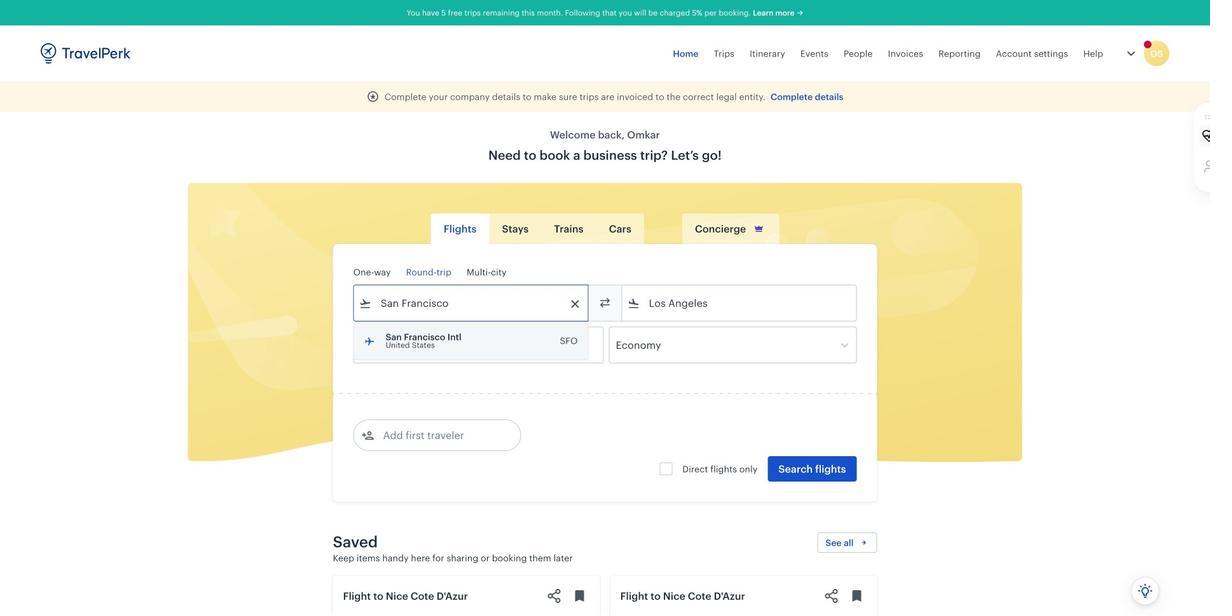 Task type: vqa. For each thing, say whether or not it's contained in the screenshot.
Return FIELD
no



Task type: locate. For each thing, give the bounding box(es) containing it.
From search field
[[372, 293, 572, 314]]



Task type: describe. For each thing, give the bounding box(es) containing it.
Add first traveler search field
[[374, 426, 507, 446]]

To search field
[[640, 293, 840, 314]]

Depart text field
[[372, 328, 438, 363]]

Return text field
[[447, 328, 514, 363]]



